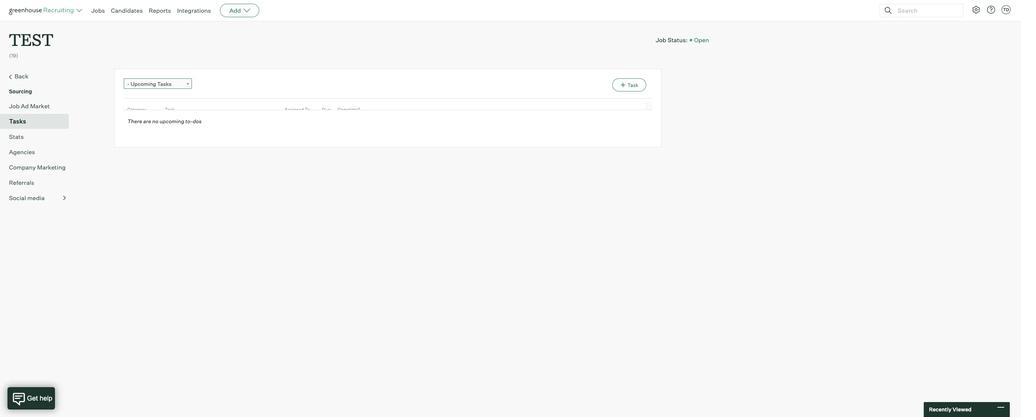 Task type: describe. For each thing, give the bounding box(es) containing it.
social media link
[[9, 194, 66, 203]]

recently viewed
[[929, 407, 972, 414]]

complete?
[[338, 107, 360, 113]]

social media
[[9, 194, 45, 202]]

job status:
[[656, 36, 688, 44]]

back
[[15, 72, 29, 80]]

status:
[[668, 36, 688, 44]]

no
[[152, 118, 158, 124]]

due
[[322, 107, 330, 113]]

agencies link
[[9, 148, 66, 157]]

-
[[127, 81, 130, 87]]

candidates
[[111, 7, 143, 14]]

jobs
[[91, 7, 105, 14]]

configure image
[[972, 5, 981, 14]]

referrals link
[[9, 178, 66, 187]]

to
[[305, 107, 310, 113]]

back link
[[9, 72, 66, 81]]

media
[[27, 194, 45, 202]]

open
[[694, 36, 709, 44]]

task for task
[[165, 107, 175, 113]]

reports link
[[149, 7, 171, 14]]

td
[[1004, 7, 1010, 12]]

market
[[30, 102, 50, 110]]

upcoming
[[131, 81, 156, 87]]

candidates link
[[111, 7, 143, 14]]

are
[[143, 118, 151, 124]]

(19)
[[9, 52, 18, 59]]

job ad market
[[9, 102, 50, 110]]

marketing
[[37, 164, 66, 171]]

jobs link
[[91, 7, 105, 14]]

dos
[[193, 118, 202, 124]]

greenhouse recruiting image
[[9, 6, 76, 15]]

sourcing
[[9, 88, 32, 95]]

add
[[229, 7, 241, 14]]

0 vertical spatial tasks
[[157, 81, 172, 87]]



Task type: vqa. For each thing, say whether or not it's contained in the screenshot.
Complete?
yes



Task type: locate. For each thing, give the bounding box(es) containing it.
viewed
[[953, 407, 972, 414]]

referrals
[[9, 179, 34, 187]]

reports
[[149, 7, 171, 14]]

job left ad
[[9, 102, 20, 110]]

there
[[128, 118, 142, 124]]

tasks
[[157, 81, 172, 87], [9, 118, 26, 125]]

0 horizontal spatial job
[[9, 102, 20, 110]]

job for job status:
[[656, 36, 667, 44]]

there are no upcoming to-dos
[[128, 118, 202, 124]]

0 horizontal spatial tasks
[[9, 118, 26, 125]]

job ad market link
[[9, 102, 66, 111]]

test link
[[9, 21, 53, 52]]

upcoming
[[160, 118, 184, 124]]

to-
[[185, 118, 193, 124]]

1 horizontal spatial tasks
[[157, 81, 172, 87]]

tasks right upcoming
[[157, 81, 172, 87]]

company marketing
[[9, 164, 66, 171]]

job
[[656, 36, 667, 44], [9, 102, 20, 110]]

td button
[[1002, 5, 1011, 14]]

add button
[[220, 4, 259, 17]]

1 horizontal spatial task
[[628, 82, 639, 88]]

1 horizontal spatial job
[[656, 36, 667, 44]]

0 horizontal spatial task
[[165, 107, 175, 113]]

0 vertical spatial task
[[628, 82, 639, 88]]

td button
[[1001, 4, 1013, 16]]

social
[[9, 194, 26, 202]]

ad
[[21, 102, 29, 110]]

job left status:
[[656, 36, 667, 44]]

integrations link
[[177, 7, 211, 14]]

tasks up stats
[[9, 118, 26, 125]]

agencies
[[9, 148, 35, 156]]

tasks link
[[9, 117, 66, 126]]

1 vertical spatial task
[[165, 107, 175, 113]]

test (19)
[[9, 28, 53, 59]]

company marketing link
[[9, 163, 66, 172]]

company
[[9, 164, 36, 171]]

recently
[[929, 407, 952, 414]]

1 vertical spatial tasks
[[9, 118, 26, 125]]

- upcoming tasks
[[127, 81, 172, 87]]

task for sourcing
[[628, 82, 639, 88]]

integrations
[[177, 7, 211, 14]]

Search text field
[[896, 5, 957, 16]]

1 vertical spatial job
[[9, 102, 20, 110]]

test
[[9, 28, 53, 51]]

job for job ad market
[[9, 102, 20, 110]]

assigned
[[285, 107, 304, 113]]

task
[[628, 82, 639, 88], [165, 107, 175, 113]]

tasks inside "link"
[[9, 118, 26, 125]]

stats link
[[9, 132, 66, 141]]

- upcoming tasks link
[[124, 78, 192, 89]]

0 vertical spatial job
[[656, 36, 667, 44]]

stats
[[9, 133, 24, 141]]

assigned to
[[285, 107, 310, 113]]

category
[[128, 107, 146, 113]]

job inside job ad market link
[[9, 102, 20, 110]]



